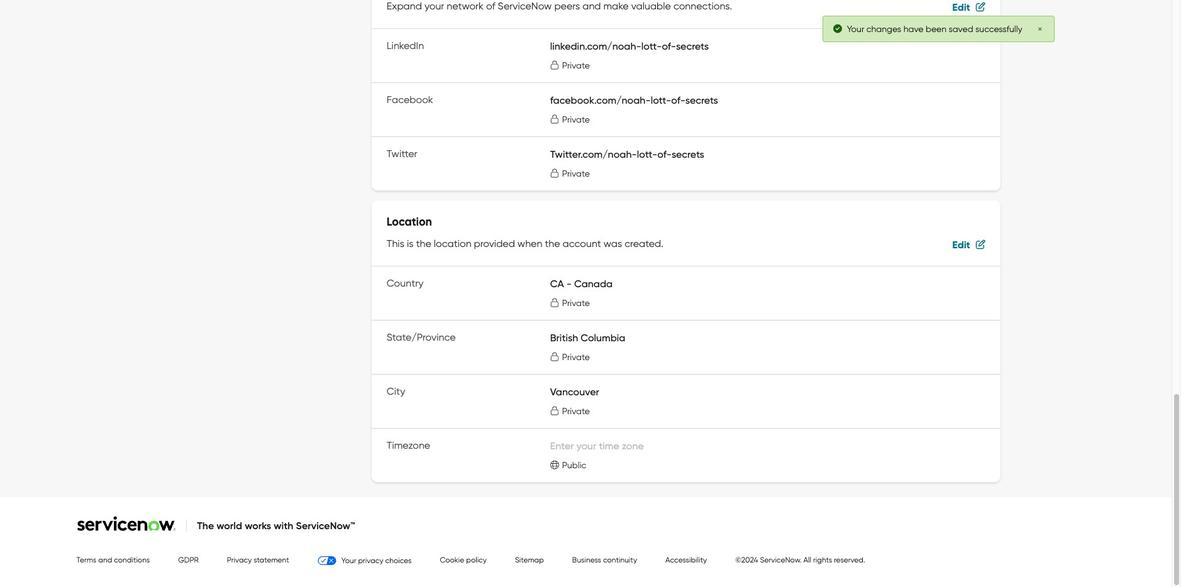 Task type: locate. For each thing, give the bounding box(es) containing it.
©️ 2024 servicenow. all rights reserved.
[[736, 556, 866, 565]]

with
[[274, 520, 294, 532]]

©️
[[736, 556, 742, 565]]

successfully
[[976, 24, 1023, 34]]

the
[[197, 520, 214, 532]]

your changes have been saved successfully
[[848, 24, 1023, 34]]

all
[[804, 556, 812, 565]]

rights
[[814, 556, 833, 565]]

have
[[904, 24, 924, 34]]

reserved.
[[835, 556, 866, 565]]

saved
[[949, 24, 974, 34]]



Task type: describe. For each thing, give the bounding box(es) containing it.
servicenow.
[[761, 556, 802, 565]]

world
[[217, 520, 242, 532]]

changes
[[867, 24, 902, 34]]

2024
[[742, 556, 759, 565]]

been
[[926, 24, 947, 34]]

works
[[245, 520, 271, 532]]

your
[[848, 24, 865, 34]]

servicenow™
[[296, 520, 355, 532]]

×
[[1039, 24, 1043, 34]]

the world works with servicenow™
[[197, 520, 355, 532]]



